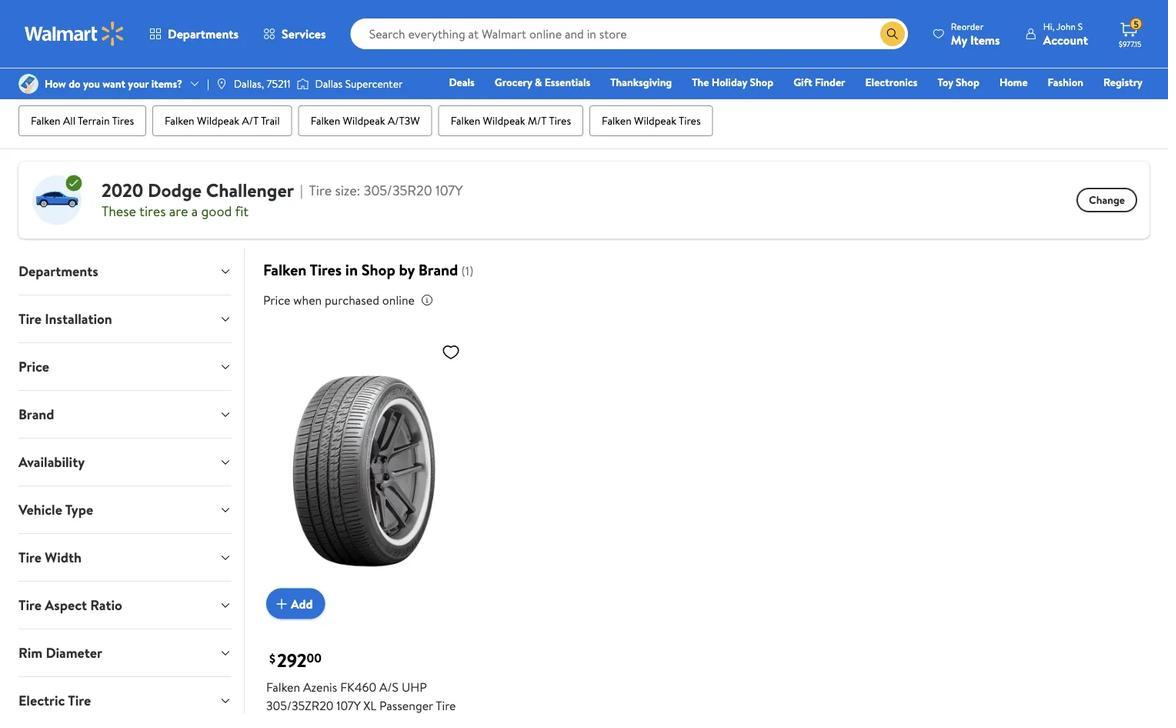 Task type: describe. For each thing, give the bounding box(es) containing it.
0 horizontal spatial |
[[207, 76, 209, 91]]

rim diameter
[[18, 643, 102, 663]]

trail
[[261, 113, 280, 128]]

items?
[[151, 76, 182, 91]]

these
[[102, 201, 136, 221]]

one
[[1025, 96, 1048, 111]]

tire aspect ratio button
[[6, 582, 244, 629]]

reorder
[[951, 20, 984, 33]]

tire aspect ratio tab
[[6, 582, 244, 629]]

a/s
[[379, 678, 399, 695]]

wildpeak for tires
[[634, 113, 676, 128]]

are
[[169, 201, 188, 221]]

price when purchased online
[[263, 292, 415, 309]]

107y inside falken azenis fk460 a/s uhp 305/35zr20 107y xl passenger tire
[[336, 697, 360, 714]]

deals
[[449, 75, 475, 90]]

&
[[535, 75, 542, 90]]

falken wildpeak m/t tires link
[[438, 105, 583, 136]]

price for price when purchased online
[[263, 292, 291, 309]]

tire inside electric tire dropdown button
[[68, 691, 91, 710]]

do
[[69, 76, 81, 91]]

want
[[103, 76, 125, 91]]

toy shop
[[938, 75, 980, 90]]

essentials
[[545, 75, 590, 90]]

falken for a/t3w
[[311, 113, 340, 128]]

292
[[277, 648, 307, 673]]

fit
[[235, 201, 249, 221]]

falken wildpeak tires
[[602, 113, 701, 128]]

75211
[[267, 76, 290, 91]]

wildpeak for m/t
[[483, 113, 525, 128]]

my
[[951, 31, 967, 48]]

fk460
[[340, 678, 376, 695]]

a/t3w
[[388, 113, 420, 128]]

the
[[692, 75, 709, 90]]

add button
[[266, 588, 325, 619]]

5
[[1134, 17, 1139, 31]]

supercenter
[[345, 76, 403, 91]]

sort
[[986, 59, 1009, 76]]

departments tab
[[6, 248, 244, 295]]

diameter
[[46, 643, 102, 663]]

availability tab
[[6, 439, 244, 486]]

$
[[269, 650, 275, 667]]

falken for fk460
[[266, 678, 300, 695]]

ad disclaimer and feedback for skylinedisplayad image
[[1137, 11, 1150, 23]]

1 vertical spatial by
[[399, 259, 415, 281]]

falken for in
[[263, 259, 306, 281]]

change
[[1089, 192, 1125, 207]]

grocery & essentials link
[[488, 74, 597, 90]]

your
[[128, 76, 149, 91]]

tires left in
[[310, 259, 342, 281]]

installation
[[45, 309, 112, 329]]

car,truck,van image
[[31, 174, 83, 226]]

Walmart Site-Wide search field
[[351, 18, 908, 49]]

walmart image
[[25, 22, 125, 46]]

tire installation button
[[6, 296, 244, 343]]

0 horizontal spatial shop
[[361, 259, 395, 281]]

width
[[45, 548, 82, 567]]

legal information image
[[421, 294, 433, 306]]

search icon image
[[886, 28, 899, 40]]

2020 dodge challenger | tire size: 305/35r20 107y these tires are a good fit
[[102, 177, 463, 221]]

2 horizontal spatial shop
[[956, 75, 980, 90]]

falken for tires
[[602, 113, 632, 128]]

store
[[60, 60, 85, 75]]

305/35zr20
[[266, 697, 334, 714]]

brand inside dropdown button
[[18, 405, 54, 424]]

type
[[65, 500, 93, 520]]

falken wildpeak a/t trail link
[[152, 105, 292, 136]]

the holiday shop
[[692, 75, 774, 90]]

online
[[382, 292, 415, 309]]

hi,
[[1043, 20, 1055, 33]]

azenis
[[303, 678, 337, 695]]

how do you want your items?
[[45, 76, 182, 91]]

wildpeak for a/t
[[197, 113, 239, 128]]

tire inside falken azenis fk460 a/s uhp 305/35zr20 107y xl passenger tire
[[436, 697, 456, 714]]

falken for a/t
[[165, 113, 194, 128]]

falken azenis fk460 a/s uhp 305/35zr20 107y xl passenger tire
[[266, 678, 456, 714]]

fashion
[[1048, 75, 1084, 90]]

00
[[307, 650, 322, 667]]

hi, john s account
[[1043, 20, 1088, 48]]

by inside sort and filter section "element"
[[1012, 59, 1025, 76]]

falken all terrain tires link
[[18, 105, 146, 136]]

falken wildpeak a/t trail
[[165, 113, 280, 128]]

deals link
[[442, 74, 482, 90]]

john
[[1056, 20, 1076, 33]]

tires right terrain
[[112, 113, 134, 128]]

s
[[1078, 20, 1083, 33]]

falken for terrain
[[31, 113, 60, 128]]



Task type: locate. For each thing, give the bounding box(es) containing it.
tires
[[139, 201, 166, 221]]

dallas
[[315, 76, 343, 91]]

ratio
[[90, 596, 122, 615]]

tire aspect ratio
[[18, 596, 122, 615]]

falken
[[31, 113, 60, 128], [165, 113, 194, 128], [311, 113, 340, 128], [451, 113, 480, 128], [602, 113, 632, 128], [263, 259, 306, 281], [266, 678, 300, 695]]

aspect
[[45, 596, 87, 615]]

falken down thanksgiving
[[602, 113, 632, 128]]

$ 292 00
[[269, 648, 322, 673]]

vehicle type tab
[[6, 486, 244, 533]]

departments button
[[6, 248, 244, 295]]

0 horizontal spatial 107y
[[336, 697, 360, 714]]

0 vertical spatial brand
[[418, 259, 458, 281]]

 image left dallas,
[[215, 78, 228, 90]]

shop
[[750, 75, 774, 90], [956, 75, 980, 90], [361, 259, 395, 281]]

0 horizontal spatial price
[[18, 357, 49, 376]]

 image
[[297, 76, 309, 92], [215, 78, 228, 90]]

0 vertical spatial 107y
[[435, 181, 463, 200]]

when
[[293, 292, 322, 309]]

1 horizontal spatial departments
[[168, 25, 239, 42]]

0 horizontal spatial  image
[[215, 78, 228, 90]]

1 horizontal spatial price
[[263, 292, 291, 309]]

0 vertical spatial price
[[263, 292, 291, 309]]

1 vertical spatial brand
[[18, 405, 54, 424]]

rim diameter button
[[6, 630, 244, 676]]

falken wildpeak tires link
[[590, 105, 713, 136]]

electric tire
[[18, 691, 91, 710]]

1 horizontal spatial  image
[[297, 76, 309, 92]]

reorder my items
[[951, 20, 1000, 48]]

1 horizontal spatial |
[[300, 181, 303, 200]]

wildpeak down dallas supercenter
[[343, 113, 385, 128]]

toy shop link
[[931, 74, 986, 90]]

passenger
[[379, 697, 433, 714]]

| left size:
[[300, 181, 303, 200]]

dallas, 75211
[[234, 76, 290, 91]]

 image right 75211
[[297, 76, 309, 92]]

shop right toy
[[956, 75, 980, 90]]

gift finder
[[794, 75, 845, 90]]

107y right 305/35r20
[[435, 181, 463, 200]]

falken left all
[[31, 113, 60, 128]]

falken tires in shop by brand (1)
[[263, 259, 474, 281]]

Search search field
[[351, 18, 908, 49]]

home
[[1000, 75, 1028, 90]]

 image
[[18, 74, 38, 94]]

1 vertical spatial departments
[[18, 262, 98, 281]]

305/35r20
[[364, 181, 432, 200]]

departments inside dropdown button
[[18, 262, 98, 281]]

tire left width
[[18, 548, 42, 567]]

2 horizontal spatial |
[[1031, 59, 1034, 76]]

1 vertical spatial 107y
[[336, 697, 360, 714]]

debit
[[1051, 96, 1077, 111]]

tire inside tire aspect ratio dropdown button
[[18, 596, 42, 615]]

107y inside 2020 dodge challenger | tire size: 305/35r20 107y these tires are a good fit
[[435, 181, 463, 200]]

how
[[45, 76, 66, 91]]

items
[[970, 31, 1000, 48]]

add to favorites list, falken azenis fk460 a/s uhp 305/35zr20 107y xl passenger tire image
[[442, 343, 460, 362]]

tire inside tire width dropdown button
[[18, 548, 42, 567]]

price tab
[[6, 343, 244, 390]]

toy
[[938, 75, 953, 90]]

tire inside tire installation dropdown button
[[18, 309, 42, 329]]

by up online
[[399, 259, 415, 281]]

a
[[191, 201, 198, 221]]

0 horizontal spatial brand
[[18, 405, 54, 424]]

0 horizontal spatial departments
[[18, 262, 98, 281]]

wildpeak for a/t3w
[[343, 113, 385, 128]]

 image for dallas, 75211
[[215, 78, 228, 90]]

price button
[[6, 343, 244, 390]]

price inside dropdown button
[[18, 357, 49, 376]]

tire width button
[[6, 534, 244, 581]]

brand left (1)
[[418, 259, 458, 281]]

a/t
[[242, 113, 259, 128]]

tire left size:
[[309, 181, 332, 200]]

vehicle type
[[18, 500, 93, 520]]

change button
[[1077, 188, 1137, 212]]

| right 'home'
[[1031, 59, 1034, 76]]

107y down fk460
[[336, 697, 360, 714]]

services button
[[251, 15, 338, 52]]

brand
[[418, 259, 458, 281], [18, 405, 54, 424]]

electric tire button
[[6, 677, 244, 714]]

1 horizontal spatial 107y
[[435, 181, 463, 200]]

departments up tire installation
[[18, 262, 98, 281]]

 image for dallas supercenter
[[297, 76, 309, 92]]

price for price
[[18, 357, 49, 376]]

gift finder link
[[787, 74, 852, 90]]

terrain
[[78, 113, 110, 128]]

107y
[[435, 181, 463, 200], [336, 697, 360, 714]]

tire installation tab
[[6, 296, 244, 343]]

registry link
[[1097, 74, 1150, 90]]

|
[[1031, 59, 1034, 76], [207, 76, 209, 91], [300, 181, 303, 200]]

0 horizontal spatial by
[[399, 259, 415, 281]]

falken azenis fk460 a/s uhp 305/35zr20 107y xl passenger tire image
[[266, 336, 466, 607]]

falken down deals
[[451, 113, 480, 128]]

grocery & essentials
[[495, 75, 590, 90]]

tires right m/t
[[549, 113, 571, 128]]

| inside 2020 dodge challenger | tire size: 305/35r20 107y these tires are a good fit
[[300, 181, 303, 200]]

1 horizontal spatial by
[[1012, 59, 1025, 76]]

0 vertical spatial departments
[[168, 25, 239, 42]]

falken inside falken azenis fk460 a/s uhp 305/35zr20 107y xl passenger tire
[[266, 678, 300, 695]]

registry
[[1104, 75, 1143, 90]]

tire width tab
[[6, 534, 244, 581]]

falken down items?
[[165, 113, 194, 128]]

wildpeak left a/t
[[197, 113, 239, 128]]

services
[[282, 25, 326, 42]]

price
[[263, 292, 291, 309], [18, 357, 49, 376]]

dallas,
[[234, 76, 264, 91]]

electric
[[18, 691, 65, 710]]

tire left aspect
[[18, 596, 42, 615]]

sponsored
[[1092, 10, 1134, 23]]

account
[[1043, 31, 1088, 48]]

wildpeak
[[197, 113, 239, 128], [343, 113, 385, 128], [483, 113, 525, 128], [634, 113, 676, 128]]

falken for m/t
[[451, 113, 480, 128]]

xl
[[363, 697, 376, 714]]

price left when
[[263, 292, 291, 309]]

shop right holiday
[[750, 75, 774, 90]]

wildpeak down thanksgiving link
[[634, 113, 676, 128]]

tire installation
[[18, 309, 112, 329]]

$977.15
[[1119, 38, 1142, 49]]

| inside sort and filter section "element"
[[1031, 59, 1034, 76]]

| up falken wildpeak a/t trail
[[207, 76, 209, 91]]

departments inside popup button
[[168, 25, 239, 42]]

holiday
[[712, 75, 747, 90]]

electric tire tab
[[6, 677, 244, 714]]

add to cart image
[[272, 595, 291, 613]]

dodge
[[148, 177, 202, 203]]

falken wildpeak m/t tires
[[451, 113, 571, 128]]

3 wildpeak from the left
[[483, 113, 525, 128]]

rim diameter tab
[[6, 630, 244, 676]]

vehicle type button
[[6, 486, 244, 533]]

purchased
[[325, 292, 379, 309]]

shop right in
[[361, 259, 395, 281]]

0 vertical spatial by
[[1012, 59, 1025, 76]]

tire right the passenger
[[436, 697, 456, 714]]

falken all terrain tires
[[31, 113, 134, 128]]

in
[[345, 259, 358, 281]]

falken up when
[[263, 259, 306, 281]]

brand up availability
[[18, 405, 54, 424]]

by right sort on the top right
[[1012, 59, 1025, 76]]

falken wildpeak a/t3w link
[[298, 105, 432, 136]]

rim
[[18, 643, 42, 663]]

price down tire installation
[[18, 357, 49, 376]]

tire left installation
[[18, 309, 42, 329]]

sort and filter section element
[[0, 43, 1168, 92]]

wildpeak left m/t
[[483, 113, 525, 128]]

vehicle
[[18, 500, 62, 520]]

departments up items?
[[168, 25, 239, 42]]

4 wildpeak from the left
[[634, 113, 676, 128]]

dallas supercenter
[[315, 76, 403, 91]]

gift
[[794, 75, 812, 90]]

all
[[63, 113, 75, 128]]

registry one debit
[[1025, 75, 1143, 111]]

tire inside 2020 dodge challenger | tire size: 305/35r20 107y these tires are a good fit
[[309, 181, 332, 200]]

in-store button
[[18, 55, 101, 80]]

(1)
[[461, 262, 474, 279]]

availability button
[[6, 439, 244, 486]]

sort by |
[[986, 59, 1034, 76]]

tires down the on the top
[[679, 113, 701, 128]]

brand tab
[[6, 391, 244, 438]]

tire
[[309, 181, 332, 200], [18, 309, 42, 329], [18, 548, 42, 567], [18, 596, 42, 615], [68, 691, 91, 710], [436, 697, 456, 714]]

1 horizontal spatial brand
[[418, 259, 458, 281]]

falken down dallas
[[311, 113, 340, 128]]

1 horizontal spatial shop
[[750, 75, 774, 90]]

one debit link
[[1018, 95, 1084, 112]]

size:
[[335, 181, 360, 200]]

thanksgiving
[[610, 75, 672, 90]]

falken up '305/35zr20'
[[266, 678, 300, 695]]

1 wildpeak from the left
[[197, 113, 239, 128]]

2 wildpeak from the left
[[343, 113, 385, 128]]

electronics
[[865, 75, 918, 90]]

in-store
[[48, 60, 85, 75]]

tire right electric
[[68, 691, 91, 710]]

tire width
[[18, 548, 82, 567]]

1 vertical spatial price
[[18, 357, 49, 376]]



Task type: vqa. For each thing, say whether or not it's contained in the screenshot.
Wildpeak inside the "link"
yes



